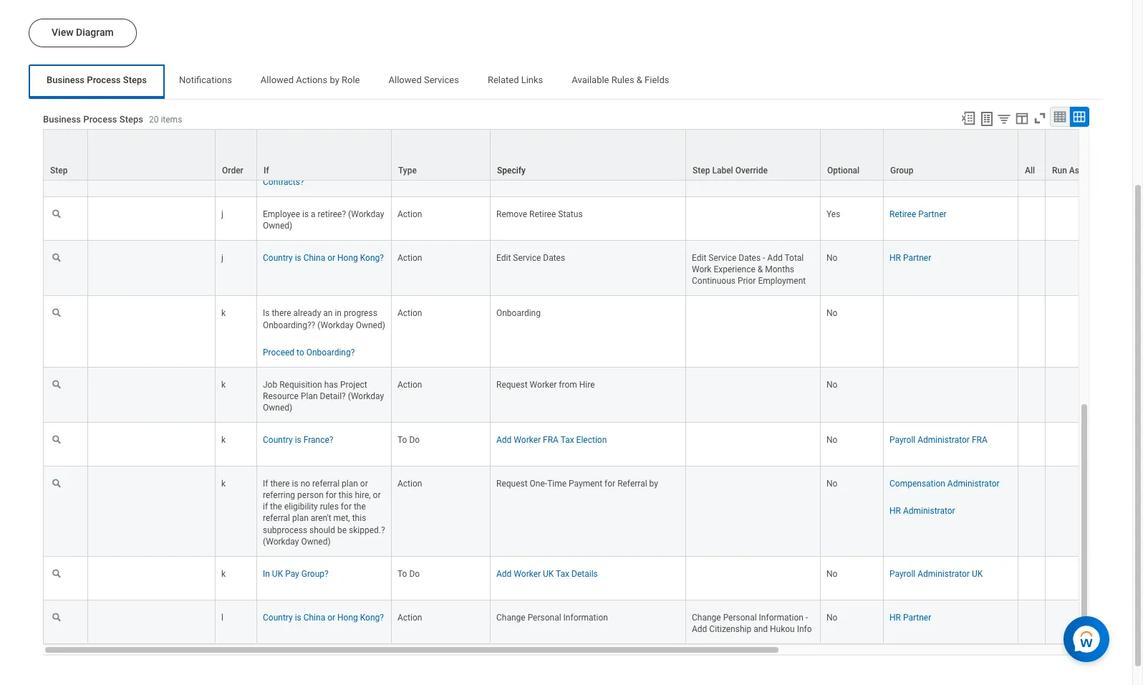 Task type: vqa. For each thing, say whether or not it's contained in the screenshot.
Edit Service Dates Edit
yes



Task type: locate. For each thing, give the bounding box(es) containing it.
2 edit from the left
[[692, 253, 707, 263]]

1 hong from the top
[[338, 253, 358, 263]]

step
[[50, 165, 68, 175], [693, 165, 711, 175]]

1 horizontal spatial employee
[[313, 166, 351, 176]]

0 vertical spatial hr partner
[[890, 166, 932, 176]]

1 allowed from the left
[[261, 74, 294, 85]]

employee down contracts?
[[263, 209, 300, 219]]

3 yes from the top
[[827, 209, 841, 219]]

owned) inside is worker eligible for a schedule tag? (workday owned)
[[322, 133, 351, 143]]

owned) for has
[[263, 403, 293, 413]]

4 action element from the top
[[398, 306, 422, 319]]

request for request one-time payment for referral by
[[497, 479, 528, 489]]

type
[[398, 165, 417, 175]]

1 vertical spatial worker
[[514, 435, 541, 445]]

by left role
[[330, 74, 340, 85]]

status
[[558, 209, 583, 219]]

1 row from the top
[[43, 109, 1144, 153]]

partner for hr partner link associated with change personal information - add citizenship and hukou info
[[904, 613, 932, 623]]

2 to do element from the top
[[398, 566, 420, 579]]

optional column header
[[821, 129, 884, 181]]

4 action from the top
[[398, 309, 422, 319]]

for up rules
[[326, 490, 337, 500]]

2 personal from the left
[[724, 613, 757, 623]]

partner down 'retiree partner'
[[904, 253, 932, 263]]

k for onboarding
[[221, 309, 226, 319]]

0 vertical spatial this
[[339, 490, 353, 500]]

1 information from the left
[[564, 613, 608, 623]]

0 horizontal spatial the
[[270, 502, 282, 512]]

k for request one-time payment for referral by
[[221, 479, 226, 489]]

5 action element from the top
[[398, 377, 422, 390]]

hr partner up "retiree partner" link
[[890, 166, 932, 176]]

information up the hukou
[[759, 613, 804, 623]]

3 action from the top
[[398, 253, 422, 263]]

change up citizenship on the right
[[692, 613, 721, 623]]

1 horizontal spatial allowed
[[389, 74, 422, 85]]

table image
[[1053, 109, 1068, 124]]

3 hr partner link from the top
[[890, 610, 932, 623]]

expand table image
[[1073, 109, 1087, 124]]

met,
[[334, 513, 350, 523]]

country inside country with employee contracts?
[[263, 166, 293, 176]]

country is china or hong kong? link down group?
[[263, 610, 384, 623]]

change
[[497, 613, 526, 623], [692, 613, 721, 623]]

items
[[161, 115, 182, 125]]

schedule inside is worker eligible for a schedule tag? (workday owned)
[[349, 122, 384, 132]]

1 vertical spatial a
[[311, 209, 316, 219]]

tax left election
[[561, 435, 574, 445]]

1 vertical spatial to do
[[398, 569, 420, 579]]

country is china or hong kong? link down employee is a retiree? (workday owned)
[[263, 250, 384, 263]]

2 is from the top
[[263, 309, 270, 319]]

to for 2nd to do element
[[398, 569, 407, 579]]

order button
[[216, 130, 257, 180]]

payroll
[[890, 435, 916, 445], [890, 569, 916, 579]]

2 country is china or hong kong? from the top
[[263, 613, 384, 623]]

2 hr from the top
[[890, 253, 902, 263]]

export to excel image
[[961, 110, 977, 126]]

1 vertical spatial country is china or hong kong? link
[[263, 610, 384, 623]]

2 yes from the top
[[827, 166, 841, 176]]

request
[[497, 380, 528, 390], [497, 479, 528, 489]]

is there already an in progress onboarding?? (workday owned)
[[263, 309, 385, 330]]

referral up subprocess
[[263, 513, 290, 523]]

fra left election
[[543, 435, 559, 445]]

2 uk from the left
[[543, 569, 554, 579]]

0 vertical spatial referral
[[313, 479, 340, 489]]

dates for edit service dates - add total work experience & months continuous prior employment
[[739, 253, 761, 263]]

no for 10th row from the top
[[827, 569, 838, 579]]

4 country from the top
[[263, 613, 293, 623]]

7 action from the top
[[398, 613, 422, 623]]

2 hr partner link from the top
[[890, 250, 932, 263]]

there
[[272, 309, 291, 319], [270, 479, 290, 489]]

2 request from the top
[[497, 479, 528, 489]]

1 to do from the top
[[398, 435, 420, 445]]

continuous
[[692, 276, 736, 286]]

payroll for payroll administrator uk
[[890, 569, 916, 579]]

business down view
[[47, 74, 85, 85]]

service up type
[[398, 122, 426, 132]]

1 vertical spatial -
[[806, 613, 809, 623]]

1 personal from the left
[[528, 613, 562, 623]]

employee is a retiree? (workday owned) element
[[263, 206, 384, 231]]

2 horizontal spatial uk
[[972, 569, 983, 579]]

worker up change personal information element
[[514, 569, 541, 579]]

5 action from the top
[[398, 380, 422, 390]]

action for edit service dates
[[398, 253, 422, 263]]

0 vertical spatial process
[[87, 74, 121, 85]]

job
[[263, 380, 277, 390]]

2 country is china or hong kong? link from the top
[[263, 610, 384, 623]]

1 horizontal spatial plan
[[342, 479, 358, 489]]

edit inside edit service dates - add total work experience & months continuous prior employment
[[692, 253, 707, 263]]

0 horizontal spatial by
[[330, 74, 340, 85]]

worker left from on the bottom
[[530, 380, 557, 390]]

payroll down hr administrator
[[890, 569, 916, 579]]

add down request worker from hire
[[497, 435, 512, 445]]

country up contracts?
[[263, 166, 293, 176]]

hr partner link down payroll administrator uk at the bottom right of page
[[890, 610, 932, 623]]

plan down the eligibility
[[292, 513, 309, 523]]

1 vertical spatial yes
[[827, 166, 841, 176]]

is left no
[[292, 479, 299, 489]]

information down details
[[564, 613, 608, 623]]

type button
[[392, 130, 490, 180]]

allowed for allowed actions by role
[[261, 74, 294, 85]]

step button
[[44, 130, 87, 180]]

group?
[[302, 569, 329, 579]]

1 horizontal spatial by
[[650, 479, 659, 489]]

administrator up the 'compensation administrator' "link"
[[918, 435, 970, 445]]

process for business process steps 20 items
[[83, 114, 117, 125]]

is for is worker eligible for a schedule tag? (workday owned)
[[263, 122, 270, 132]]

0 vertical spatial yes
[[827, 122, 841, 132]]

action
[[398, 166, 422, 176], [398, 209, 422, 219], [398, 253, 422, 263], [398, 309, 422, 319], [398, 380, 422, 390], [398, 479, 422, 489], [398, 613, 422, 623]]

0 vertical spatial request
[[497, 380, 528, 390]]

change personal information - add citizenship and hukou info
[[692, 613, 812, 634]]

1 horizontal spatial schedule
[[545, 122, 580, 132]]

partner up "retiree partner" link
[[904, 166, 932, 176]]

edit
[[497, 253, 511, 263], [692, 253, 707, 263]]

2 action from the top
[[398, 209, 422, 219]]

0 vertical spatial payroll
[[890, 435, 916, 445]]

6 action from the top
[[398, 479, 422, 489]]

0 vertical spatial hr partner link
[[890, 163, 932, 176]]

if for if there is no referral plan or referring person for this hire, or if the eligibility rules for the referral plan aren't met, this subprocess should be skipped.? (workday owned)
[[263, 479, 268, 489]]

7 row from the top
[[43, 367, 1144, 423]]

retiree down group at the top
[[890, 209, 917, 219]]

business for business process steps 20 items
[[43, 114, 81, 125]]

0 horizontal spatial referral
[[263, 513, 290, 523]]

(workday down project
[[348, 391, 384, 401]]

1 horizontal spatial edit
[[692, 253, 707, 263]]

(workday right retiree?
[[348, 209, 384, 219]]

is for k
[[295, 435, 302, 445]]

hong for j
[[338, 253, 358, 263]]

personal down add worker uk tax details
[[528, 613, 562, 623]]

7 no from the top
[[827, 613, 838, 623]]

1 horizontal spatial the
[[354, 502, 366, 512]]

to do element
[[398, 432, 420, 445], [398, 566, 420, 579]]

2 payroll from the top
[[890, 569, 916, 579]]

all
[[1026, 165, 1036, 175]]

0 vertical spatial country is china or hong kong?
[[263, 253, 384, 263]]

hr down the compensation
[[890, 506, 902, 516]]

hr for 3rd hr partner link from the bottom of the page
[[890, 166, 902, 176]]

is inside 'is there already an in progress onboarding?? (workday owned)'
[[263, 309, 270, 319]]

2 k from the top
[[221, 380, 226, 390]]

action element for onboarding
[[398, 306, 422, 319]]

uk
[[272, 569, 283, 579], [543, 569, 554, 579], [972, 569, 983, 579]]

1 country is china or hong kong? link from the top
[[263, 250, 384, 263]]

allowed for allowed services
[[389, 74, 422, 85]]

referral up person
[[313, 479, 340, 489]]

partner down group column header
[[919, 209, 947, 219]]

2 vertical spatial hr partner link
[[890, 610, 932, 623]]

run as user button
[[1046, 130, 1144, 180]]

-
[[763, 253, 766, 263], [806, 613, 809, 623]]

country is china or hong kong? down group?
[[263, 613, 384, 623]]

1 horizontal spatial &
[[758, 265, 763, 275]]

the down hire,
[[354, 502, 366, 512]]

business up step popup button
[[43, 114, 81, 125]]

- inside change personal information - add citizenship and hukou info
[[806, 613, 809, 623]]

change for change personal information
[[497, 613, 526, 623]]

contract
[[572, 166, 604, 176]]

hong for l
[[338, 613, 358, 623]]

3 no from the top
[[827, 380, 838, 390]]

is inside employee is a retiree? (workday owned)
[[302, 209, 309, 219]]

1 country is china or hong kong? from the top
[[263, 253, 384, 263]]

2 no from the top
[[827, 309, 838, 319]]

hr down payroll administrator uk at the bottom right of page
[[890, 613, 902, 623]]

9 row from the top
[[43, 467, 1144, 557]]

fra for worker
[[543, 435, 559, 445]]

user
[[1082, 165, 1100, 175]]

owned) down progress
[[356, 320, 385, 330]]

hr for hr partner link for edit service dates - add total work experience & months continuous prior employment
[[890, 253, 902, 263]]

1 vertical spatial hong
[[338, 613, 358, 623]]

0 horizontal spatial a
[[311, 209, 316, 219]]

country is china or hong kong? down employee is a retiree? (workday owned)
[[263, 253, 384, 263]]

0 vertical spatial plan
[[342, 479, 358, 489]]

country down in at the left bottom of page
[[263, 613, 293, 623]]

if button
[[257, 130, 391, 180]]

if inside popup button
[[264, 165, 269, 175]]

hr partner down 'retiree partner'
[[890, 253, 932, 263]]

edit service dates element
[[497, 250, 566, 263]]

to do for first to do element from the top
[[398, 435, 420, 445]]

1 k from the top
[[221, 309, 226, 319]]

if
[[264, 165, 269, 175], [263, 479, 268, 489]]

0 horizontal spatial plan
[[292, 513, 309, 523]]

1 to from the top
[[398, 435, 407, 445]]

1 horizontal spatial dates
[[739, 253, 761, 263]]

if there is no referral plan or referring person for this hire, or if the eligibility rules for the referral plan aren't met, this subprocess should be skipped.? (workday owned) element
[[263, 476, 385, 547]]

- for dates
[[763, 253, 766, 263]]

schedule left service element
[[349, 122, 384, 132]]

country is china or hong kong?
[[263, 253, 384, 263], [263, 613, 384, 623]]

- inside edit service dates - add total work experience & months continuous prior employment
[[763, 253, 766, 263]]

items selected list
[[263, 306, 386, 358], [890, 476, 1013, 517]]

1 vertical spatial hr partner link
[[890, 250, 932, 263]]

& right rules
[[637, 74, 643, 85]]

1 horizontal spatial service
[[513, 253, 541, 263]]

all button
[[1019, 130, 1046, 180]]

1 horizontal spatial information
[[759, 613, 804, 623]]

edit down remove
[[497, 253, 511, 263]]

11 row from the top
[[43, 600, 1144, 644]]

(workday inside job requisition has project resource plan detail? (workday owned)
[[348, 391, 384, 401]]

worker for uk
[[514, 569, 541, 579]]

a inside employee is a retiree? (workday owned)
[[311, 209, 316, 219]]

1 uk from the left
[[272, 569, 283, 579]]

change inside change personal information - add citizenship and hukou info
[[692, 613, 721, 623]]

0 vertical spatial to do element
[[398, 432, 420, 445]]

owned) inside job requisition has project resource plan detail? (workday owned)
[[263, 403, 293, 413]]

hr partner down payroll administrator uk at the bottom right of page
[[890, 613, 932, 623]]

uk for add worker uk tax details
[[543, 569, 554, 579]]

request worker from hire element
[[497, 377, 595, 390]]

is for is there already an in progress onboarding?? (workday owned)
[[263, 309, 270, 319]]

3 uk from the left
[[972, 569, 983, 579]]

4 k from the top
[[221, 479, 226, 489]]

there for if
[[270, 479, 290, 489]]

1 request from the top
[[497, 380, 528, 390]]

2 kong? from the top
[[360, 613, 384, 623]]

worker up the one-
[[514, 435, 541, 445]]

(workday down 'eligible'
[[283, 133, 320, 143]]

payroll inside payroll administrator uk link
[[890, 569, 916, 579]]

steps left 20
[[120, 114, 143, 125]]

is down the in uk pay group?
[[295, 613, 302, 623]]

2 fra from the left
[[972, 435, 988, 445]]

edit service dates - add total work experience & months continuous prior employment
[[692, 253, 806, 286]]

2 hr partner from the top
[[890, 253, 932, 263]]

proceed
[[263, 347, 295, 357]]

worker
[[272, 122, 298, 132]]

2 vertical spatial yes
[[827, 209, 841, 219]]

1 change from the left
[[497, 613, 526, 623]]

information inside change personal information element
[[564, 613, 608, 623]]

worker for fra
[[514, 435, 541, 445]]

action for onboarding
[[398, 309, 422, 319]]

0 horizontal spatial dates
[[543, 253, 566, 263]]

plan up hire,
[[342, 479, 358, 489]]

if up referring
[[263, 479, 268, 489]]

edit for edit service dates
[[497, 253, 511, 263]]

uk for payroll administrator uk
[[972, 569, 983, 579]]

allowed left the actions
[[261, 74, 294, 85]]

(workday inside is worker eligible for a schedule tag? (workday owned)
[[283, 133, 320, 143]]

no for 7th row from the top of the page
[[827, 380, 838, 390]]

steps for business process steps 20 items
[[120, 114, 143, 125]]

request one-time payment for referral by element
[[497, 476, 659, 489]]

0 horizontal spatial allowed
[[261, 74, 294, 85]]

1 vertical spatial &
[[758, 265, 763, 275]]

5 no from the top
[[827, 479, 838, 489]]

1 no from the top
[[827, 253, 838, 263]]

0 vertical spatial country is china or hong kong? link
[[263, 250, 384, 263]]

is up onboarding??
[[263, 309, 270, 319]]

2 to do from the top
[[398, 569, 420, 579]]

0 horizontal spatial items selected list
[[263, 306, 386, 358]]

requisition
[[280, 380, 322, 390]]

1 horizontal spatial change
[[692, 613, 721, 623]]

1 vertical spatial is
[[263, 309, 270, 319]]

no for sixth row from the bottom of the page
[[827, 309, 838, 319]]

tab list
[[29, 64, 1104, 99]]

months
[[766, 265, 795, 275]]

administrator down hr administrator
[[918, 569, 970, 579]]

process up business process steps 20 items
[[87, 74, 121, 85]]

yes for auto-assign schedule tags
[[827, 122, 841, 132]]

6 no from the top
[[827, 569, 838, 579]]

there up onboarding??
[[272, 309, 291, 319]]

2 dates from the left
[[739, 253, 761, 263]]

owned) down contracts?
[[263, 221, 293, 231]]

partner down payroll administrator uk at the bottom right of page
[[904, 613, 932, 623]]

1 vertical spatial process
[[83, 114, 117, 125]]

1 vertical spatial country is china or hong kong?
[[263, 613, 384, 623]]

schedule left tags
[[545, 122, 580, 132]]

plan
[[301, 391, 318, 401]]

2 retiree from the left
[[890, 209, 917, 219]]

subprocess
[[263, 525, 307, 535]]

the
[[270, 502, 282, 512], [354, 502, 366, 512]]

personal inside change personal information - add citizenship and hukou info
[[724, 613, 757, 623]]

rules
[[612, 74, 635, 85]]

maintain employee contract element
[[497, 163, 604, 176]]

country is china or hong kong? link for j
[[263, 250, 384, 263]]

1 is from the top
[[263, 122, 270, 132]]

toolbar
[[955, 107, 1090, 129]]

request left from on the bottom
[[497, 380, 528, 390]]

0 vertical spatial kong?
[[360, 253, 384, 263]]

hr
[[890, 166, 902, 176], [890, 253, 902, 263], [890, 506, 902, 516], [890, 613, 902, 623]]

to for first to do element from the top
[[398, 435, 407, 445]]

auto-assign schedule tags element
[[497, 119, 601, 132]]

0 horizontal spatial step
[[50, 165, 68, 175]]

3 hr partner from the top
[[890, 613, 932, 623]]

1 hr from the top
[[890, 166, 902, 176]]

optional button
[[821, 130, 884, 180]]

administrator
[[918, 435, 970, 445], [948, 479, 1000, 489], [904, 506, 956, 516], [918, 569, 970, 579]]

1 vertical spatial steps
[[120, 114, 143, 125]]

onboarding element
[[497, 306, 541, 319]]

add inside change personal information - add citizenship and hukou info
[[692, 624, 708, 634]]

0 horizontal spatial change
[[497, 613, 526, 623]]

in
[[335, 309, 342, 319]]

0 vertical spatial to
[[398, 435, 407, 445]]

tax
[[561, 435, 574, 445], [556, 569, 570, 579]]

is
[[263, 122, 270, 132], [263, 309, 270, 319]]

10 row from the top
[[43, 557, 1144, 600]]

for
[[329, 122, 340, 132], [605, 479, 616, 489], [326, 490, 337, 500], [341, 502, 352, 512]]

onboarding??
[[263, 320, 316, 330]]

all column header
[[1019, 129, 1046, 181]]

for right 'eligible'
[[329, 122, 340, 132]]

or up hire,
[[360, 479, 368, 489]]

1 horizontal spatial -
[[806, 613, 809, 623]]

1 edit from the left
[[497, 253, 511, 263]]

1 vertical spatial business
[[43, 114, 81, 125]]

0 vertical spatial j
[[221, 166, 224, 176]]

& inside edit service dates - add total work experience & months continuous prior employment
[[758, 265, 763, 275]]

0 vertical spatial there
[[272, 309, 291, 319]]

tax for fra
[[561, 435, 574, 445]]

allowed
[[261, 74, 294, 85], [389, 74, 422, 85]]

china for j
[[304, 253, 325, 263]]

dates
[[543, 253, 566, 263], [739, 253, 761, 263]]

1 china from the top
[[304, 253, 325, 263]]

country is china or hong kong? link
[[263, 250, 384, 263], [263, 610, 384, 623]]

request left the one-
[[497, 479, 528, 489]]

0 horizontal spatial retiree
[[530, 209, 556, 219]]

1 vertical spatial to do element
[[398, 566, 420, 579]]

do
[[409, 435, 420, 445], [409, 569, 420, 579]]

owned) for already
[[356, 320, 385, 330]]

4 hr from the top
[[890, 613, 902, 623]]

add up 'months'
[[768, 253, 783, 263]]

2 allowed from the left
[[389, 74, 422, 85]]

0 horizontal spatial service
[[398, 122, 426, 132]]

cell
[[88, 109, 216, 153], [687, 109, 821, 153], [1019, 109, 1046, 153], [88, 153, 216, 197], [687, 153, 821, 197], [1019, 153, 1046, 197], [88, 197, 216, 241], [687, 197, 821, 241], [1019, 197, 1046, 241], [88, 241, 216, 296], [1019, 241, 1046, 296], [88, 296, 216, 367], [687, 296, 821, 367], [884, 296, 1019, 367], [1019, 296, 1046, 367], [88, 367, 216, 423], [687, 367, 821, 423], [884, 367, 1019, 423], [1019, 367, 1046, 423], [88, 423, 216, 467], [687, 423, 821, 467], [1019, 423, 1046, 467], [88, 467, 216, 557], [687, 467, 821, 557], [1019, 467, 1046, 557], [88, 557, 216, 600], [687, 557, 821, 600], [1019, 557, 1046, 600], [88, 600, 216, 644], [1019, 600, 1046, 644]]

0 horizontal spatial edit
[[497, 253, 511, 263]]

retiree left status
[[530, 209, 556, 219]]

2 information from the left
[[759, 613, 804, 623]]

row
[[43, 109, 1144, 153], [43, 129, 1144, 181], [43, 153, 1144, 197], [43, 197, 1144, 241], [43, 241, 1144, 296], [43, 296, 1144, 367], [43, 367, 1144, 423], [43, 423, 1144, 467], [43, 467, 1144, 557], [43, 557, 1144, 600], [43, 600, 1144, 644]]

to do for 2nd to do element
[[398, 569, 420, 579]]

payroll administrator fra link
[[890, 432, 988, 445]]

0 horizontal spatial &
[[637, 74, 643, 85]]

1 horizontal spatial retiree
[[890, 209, 917, 219]]

if for if
[[264, 165, 269, 175]]

add left citizenship on the right
[[692, 624, 708, 634]]

1 do from the top
[[409, 435, 420, 445]]

fra up the 'compensation administrator' "link"
[[972, 435, 988, 445]]

step column header
[[43, 129, 88, 181]]

kong? for l
[[360, 613, 384, 623]]

(workday inside employee is a retiree? (workday owned)
[[348, 209, 384, 219]]

5 row from the top
[[43, 241, 1144, 296]]

click to view/edit grid preferences image
[[1015, 110, 1031, 126]]

for inside is worker eligible for a schedule tag? (workday owned)
[[329, 122, 340, 132]]

2 country from the top
[[263, 253, 293, 263]]

service inside edit service dates - add total work experience & months continuous prior employment
[[709, 253, 737, 263]]

service down remove retiree status
[[513, 253, 541, 263]]

group column header
[[884, 129, 1019, 181]]

action for remove retiree status
[[398, 209, 422, 219]]

fullscreen image
[[1033, 110, 1048, 126]]

hr partner link
[[890, 163, 932, 176], [890, 250, 932, 263], [890, 610, 932, 623]]

employee right the with
[[313, 166, 351, 176]]

is
[[302, 209, 309, 219], [295, 253, 302, 263], [295, 435, 302, 445], [292, 479, 299, 489], [295, 613, 302, 623]]

0 vertical spatial do
[[409, 435, 420, 445]]

job requisition has project resource plan detail? (workday owned) element
[[263, 377, 384, 413]]

0 vertical spatial a
[[342, 122, 347, 132]]

business
[[47, 74, 85, 85], [43, 114, 81, 125]]

employee is a retiree? (workday owned)
[[263, 209, 384, 231]]

0 horizontal spatial fra
[[543, 435, 559, 445]]

step inside popup button
[[693, 165, 711, 175]]

3 hr from the top
[[890, 506, 902, 516]]

administrator inside "link"
[[948, 479, 1000, 489]]

hr partner link down 'retiree partner'
[[890, 250, 932, 263]]

dates inside edit service dates - add total work experience & months continuous prior employment
[[739, 253, 761, 263]]

there inside 'is there already an in progress onboarding?? (workday owned)'
[[272, 309, 291, 319]]

this up skipped.?
[[352, 513, 366, 523]]

1 step from the left
[[50, 165, 68, 175]]

1 vertical spatial china
[[304, 613, 325, 623]]

0 vertical spatial -
[[763, 253, 766, 263]]

is left retiree?
[[302, 209, 309, 219]]

process
[[87, 74, 121, 85], [83, 114, 117, 125]]

(workday inside 'is there already an in progress onboarding?? (workday owned)'
[[318, 320, 354, 330]]

country down employee is a retiree? (workday owned)
[[263, 253, 293, 263]]

this left hire,
[[339, 490, 353, 500]]

1 vertical spatial payroll
[[890, 569, 916, 579]]

hire
[[580, 380, 595, 390]]

1 vertical spatial there
[[270, 479, 290, 489]]

2 to from the top
[[398, 569, 407, 579]]

hr partner link up "retiree partner" link
[[890, 163, 932, 176]]

process down business process steps
[[83, 114, 117, 125]]

compensation
[[890, 479, 946, 489]]

0 vertical spatial if
[[264, 165, 269, 175]]

contracts?
[[263, 177, 304, 187]]

tax left details
[[556, 569, 570, 579]]

2 vertical spatial worker
[[514, 569, 541, 579]]

0 vertical spatial business
[[47, 74, 85, 85]]

is for l
[[295, 613, 302, 623]]

is up 'tag?' at the top of the page
[[263, 122, 270, 132]]

0 horizontal spatial personal
[[528, 613, 562, 623]]

add worker fra tax election
[[497, 435, 607, 445]]

2 step from the left
[[693, 165, 711, 175]]

1 payroll from the top
[[890, 435, 916, 445]]

add worker uk tax details
[[497, 569, 598, 579]]

china down group?
[[304, 613, 325, 623]]

0 vertical spatial hong
[[338, 253, 358, 263]]

1 action element from the top
[[398, 163, 422, 176]]

change down add worker uk tax details
[[497, 613, 526, 623]]

service up experience
[[709, 253, 737, 263]]

kong? for j
[[360, 253, 384, 263]]

notifications
[[179, 74, 232, 85]]

0 vertical spatial &
[[637, 74, 643, 85]]

action for request worker from hire
[[398, 380, 422, 390]]

action element for request worker from hire
[[398, 377, 422, 390]]

3 action element from the top
[[398, 250, 422, 263]]

owned) down resource
[[263, 403, 293, 413]]

0 vertical spatial to do
[[398, 435, 420, 445]]

owned) inside 'is there already an in progress onboarding?? (workday owned)'
[[356, 320, 385, 330]]

1 vertical spatial kong?
[[360, 613, 384, 623]]

assign
[[517, 122, 543, 132]]

china down employee is a retiree? (workday owned)
[[304, 253, 325, 263]]

2 vertical spatial hr partner
[[890, 613, 932, 623]]

steps
[[123, 74, 147, 85], [120, 114, 143, 125]]

0 vertical spatial items selected list
[[263, 306, 386, 358]]

1 schedule from the left
[[349, 122, 384, 132]]

business process steps
[[47, 74, 147, 85]]

partner for 3rd hr partner link from the bottom of the page
[[904, 166, 932, 176]]

(workday down subprocess
[[263, 536, 299, 547]]

1 yes from the top
[[827, 122, 841, 132]]

owned) down 'should'
[[301, 536, 331, 547]]

1 vertical spatial items selected list
[[890, 476, 1013, 517]]

1 horizontal spatial items selected list
[[890, 476, 1013, 517]]

information inside change personal information - add citizenship and hukou info
[[759, 613, 804, 623]]

one-
[[530, 479, 548, 489]]

3 j from the top
[[221, 253, 224, 263]]

j
[[221, 166, 224, 176], [221, 209, 224, 219], [221, 253, 224, 263]]

is down employee is a retiree? (workday owned)
[[295, 253, 302, 263]]

information
[[564, 613, 608, 623], [759, 613, 804, 623]]

6 action element from the top
[[398, 476, 422, 489]]

1 fra from the left
[[543, 435, 559, 445]]

action element for remove retiree status
[[398, 206, 422, 219]]

is inside is worker eligible for a schedule tag? (workday owned)
[[263, 122, 270, 132]]

personal for change personal information - add citizenship and hukou info
[[724, 613, 757, 623]]

(workday for an
[[318, 320, 354, 330]]

3 country from the top
[[263, 435, 293, 445]]

no for 5th row from the top
[[827, 253, 838, 263]]

1 vertical spatial do
[[409, 569, 420, 579]]

france?
[[304, 435, 334, 445]]

information for change personal information
[[564, 613, 608, 623]]

1 country from the top
[[263, 166, 293, 176]]

- up info on the right
[[806, 613, 809, 623]]

yes up the optional
[[827, 122, 841, 132]]

there inside if there is no referral plan or referring person for this hire, or if the eligibility rules for the referral plan aren't met, this subprocess should be skipped.? (workday owned)
[[270, 479, 290, 489]]

1 kong? from the top
[[360, 253, 384, 263]]

if column header
[[257, 129, 392, 181]]

there up referring
[[270, 479, 290, 489]]

if inside if there is no referral plan or referring person for this hire, or if the eligibility rules for the referral plan aren't met, this subprocess should be skipped.? (workday owned)
[[263, 479, 268, 489]]

administrator down the payroll administrator fra
[[948, 479, 1000, 489]]

1 dates from the left
[[543, 253, 566, 263]]

items selected list containing compensation administrator
[[890, 476, 1013, 517]]

hr partner for edit service dates - add total work experience & months continuous prior employment
[[890, 253, 932, 263]]

personal up citizenship on the right
[[724, 613, 757, 623]]

row containing step
[[43, 129, 1144, 181]]

1 vertical spatial tax
[[556, 569, 570, 579]]

service element
[[398, 119, 426, 132]]

yes for remove retiree status
[[827, 209, 841, 219]]

hr partner link for edit service dates - add total work experience & months continuous prior employment
[[890, 250, 932, 263]]

(workday inside if there is no referral plan or referring person for this hire, or if the eligibility rules for the referral plan aren't met, this subprocess should be skipped.? (workday owned)
[[263, 536, 299, 547]]

service
[[398, 122, 426, 132], [513, 253, 541, 263], [709, 253, 737, 263]]

step for step
[[50, 165, 68, 175]]

1 vertical spatial plan
[[292, 513, 309, 523]]

1 horizontal spatial step
[[693, 165, 711, 175]]

or right hire,
[[373, 490, 381, 500]]

remove retiree status
[[497, 209, 583, 219]]

1 to do element from the top
[[398, 432, 420, 445]]

partner for "retiree partner" link
[[919, 209, 947, 219]]

0 horizontal spatial information
[[564, 613, 608, 623]]

remove retiree status element
[[497, 206, 583, 219]]

2 china from the top
[[304, 613, 325, 623]]

0 vertical spatial worker
[[530, 380, 557, 390]]

payroll up the compensation
[[890, 435, 916, 445]]

tags
[[582, 122, 601, 132]]

fra
[[543, 435, 559, 445], [972, 435, 988, 445]]

payroll administrator uk link
[[890, 566, 983, 579]]

eligibility
[[284, 502, 318, 512]]

administrator for hr administrator
[[904, 506, 956, 516]]

3 k from the top
[[221, 435, 226, 445]]

1 vertical spatial j
[[221, 209, 224, 219]]

owned) inside employee is a retiree? (workday owned)
[[263, 221, 293, 231]]

hr partner link for change personal information - add citizenship and hukou info
[[890, 610, 932, 623]]

0 vertical spatial steps
[[123, 74, 147, 85]]

1 vertical spatial if
[[263, 479, 268, 489]]

2 hong from the top
[[338, 613, 358, 623]]

1 vertical spatial hr partner
[[890, 253, 932, 263]]

step inside popup button
[[50, 165, 68, 175]]

1 horizontal spatial fra
[[972, 435, 988, 445]]

action element
[[398, 163, 422, 176], [398, 206, 422, 219], [398, 250, 422, 263], [398, 306, 422, 319], [398, 377, 422, 390], [398, 476, 422, 489], [398, 610, 422, 623]]

is left france?
[[295, 435, 302, 445]]

1 horizontal spatial uk
[[543, 569, 554, 579]]

1 vertical spatial to
[[398, 569, 407, 579]]

owned) down 'eligible'
[[322, 133, 351, 143]]

yes down the optional
[[827, 209, 841, 219]]

1 vertical spatial request
[[497, 479, 528, 489]]

or
[[328, 253, 335, 263], [360, 479, 368, 489], [373, 490, 381, 500], [328, 613, 335, 623]]

allowed left services
[[389, 74, 422, 85]]

hr partner
[[890, 166, 932, 176], [890, 253, 932, 263], [890, 613, 932, 623]]

payroll inside the payroll administrator fra link
[[890, 435, 916, 445]]

by right referral
[[650, 479, 659, 489]]



Task type: describe. For each thing, give the bounding box(es) containing it.
a inside is worker eligible for a schedule tag? (workday owned)
[[342, 122, 347, 132]]

2 j from the top
[[221, 209, 224, 219]]

add worker uk tax details link
[[497, 566, 598, 579]]

add inside edit service dates - add total work experience & months continuous prior employment
[[768, 253, 783, 263]]

is worker eligible for a schedule tag? (workday owned) element
[[263, 119, 384, 143]]

view diagram
[[52, 26, 114, 38]]

step label override column header
[[687, 129, 821, 181]]

country is china or hong kong? link for l
[[263, 610, 384, 623]]

view
[[52, 26, 74, 38]]

j for country with employee contracts?
[[221, 166, 224, 176]]

fra for administrator
[[972, 435, 988, 445]]

0 vertical spatial by
[[330, 74, 340, 85]]

role
[[342, 74, 360, 85]]

employment
[[758, 276, 806, 286]]

select to filter grid data image
[[997, 111, 1013, 126]]

and
[[754, 624, 768, 634]]

1 action from the top
[[398, 166, 422, 176]]

1 hr partner link from the top
[[890, 163, 932, 176]]

- for information
[[806, 613, 809, 623]]

retiree partner
[[890, 209, 947, 219]]

hr partner for change personal information - add citizenship and hukou info
[[890, 613, 932, 623]]

aren't
[[311, 513, 332, 523]]

no
[[301, 479, 310, 489]]

country for country is france? link on the left bottom of page
[[263, 435, 293, 445]]

(workday for for
[[283, 133, 320, 143]]

proceed to onboarding?
[[263, 347, 355, 357]]

tab list containing business process steps
[[29, 64, 1104, 99]]

auto-
[[497, 122, 517, 132]]

payroll administrator uk
[[890, 569, 983, 579]]

if there is no referral plan or referring person for this hire, or if the eligibility rules for the referral plan aren't met, this subprocess should be skipped.? (workday owned)
[[263, 479, 385, 547]]

worker for from
[[530, 380, 557, 390]]

tax for uk
[[556, 569, 570, 579]]

rules
[[320, 502, 339, 512]]

items selected list containing is there already an in progress onboarding?? (workday owned)
[[263, 306, 386, 358]]

group
[[891, 165, 914, 175]]

service for edit service dates - add total work experience & months continuous prior employment
[[709, 253, 737, 263]]

request one-time payment for referral by
[[497, 479, 659, 489]]

owned) for eligible
[[322, 133, 351, 143]]

6 row from the top
[[43, 296, 1144, 367]]

country is france?
[[263, 435, 334, 445]]

detail?
[[320, 391, 346, 401]]

hr for "hr administrator" link
[[890, 506, 902, 516]]

with
[[295, 166, 311, 176]]

1 hr partner from the top
[[890, 166, 932, 176]]

optional
[[828, 165, 860, 175]]

4 row from the top
[[43, 197, 1144, 241]]

group button
[[884, 130, 1018, 180]]

process for business process steps
[[87, 74, 121, 85]]

j for country is china or hong kong?
[[221, 253, 224, 263]]

payroll for payroll administrator fra
[[890, 435, 916, 445]]

available
[[572, 74, 609, 85]]

(workday for project
[[348, 391, 384, 401]]

maintain
[[497, 166, 530, 176]]

1 horizontal spatial referral
[[313, 479, 340, 489]]

election
[[577, 435, 607, 445]]

row containing l
[[43, 600, 1144, 644]]

as
[[1070, 165, 1080, 175]]

progress
[[344, 309, 378, 319]]

2 schedule from the left
[[545, 122, 580, 132]]

1 the from the left
[[270, 502, 282, 512]]

china for l
[[304, 613, 325, 623]]

pay
[[285, 569, 299, 579]]

actions
[[296, 74, 328, 85]]

l
[[221, 613, 224, 623]]

1 vertical spatial referral
[[263, 513, 290, 523]]

referral
[[618, 479, 648, 489]]

already
[[294, 309, 321, 319]]

job requisition has project resource plan detail? (workday owned)
[[263, 380, 384, 413]]

change personal information
[[497, 613, 608, 623]]

country for country is china or hong kong? link associated with j
[[263, 253, 293, 263]]

1 retiree from the left
[[530, 209, 556, 219]]

8 row from the top
[[43, 423, 1144, 467]]

row containing i
[[43, 109, 1144, 153]]

edit service dates
[[497, 253, 566, 263]]

employee inside employee is a retiree? (workday owned)
[[263, 209, 300, 219]]

add up change personal information element
[[497, 569, 512, 579]]

is there already an in progress onboarding?? (workday owned) element
[[263, 306, 385, 330]]

referring
[[263, 490, 295, 500]]

step label override
[[693, 165, 768, 175]]

citizenship
[[710, 624, 752, 634]]

1 vertical spatial by
[[650, 479, 659, 489]]

service for edit service dates
[[513, 253, 541, 263]]

business process steps 20 items
[[43, 114, 182, 125]]

administrator for compensation administrator
[[948, 479, 1000, 489]]

request for request worker from hire
[[497, 380, 528, 390]]

add worker fra tax election link
[[497, 432, 607, 445]]

partner for hr partner link for edit service dates - add total work experience & months continuous prior employment
[[904, 253, 932, 263]]

type column header
[[392, 129, 491, 181]]

i
[[221, 122, 224, 132]]

view diagram button
[[29, 18, 137, 47]]

person
[[297, 490, 324, 500]]

administrator for payroll administrator fra
[[918, 435, 970, 445]]

2 the from the left
[[354, 502, 366, 512]]

7 action element from the top
[[398, 610, 422, 623]]

details
[[572, 569, 598, 579]]

payment
[[569, 479, 603, 489]]

order
[[222, 165, 244, 175]]

for left referral
[[605, 479, 616, 489]]

is for j
[[295, 253, 302, 263]]

total
[[785, 253, 804, 263]]

an
[[323, 309, 333, 319]]

action element for request one-time payment for referral by
[[398, 476, 422, 489]]

order column header
[[216, 129, 257, 181]]

for up met,
[[341, 502, 352, 512]]

action for request one-time payment for referral by
[[398, 479, 422, 489]]

auto-assign schedule tags
[[497, 122, 601, 132]]

action element for edit service dates
[[398, 250, 422, 263]]

5 k from the top
[[221, 569, 226, 579]]

compensation administrator
[[890, 479, 1000, 489]]

compensation administrator link
[[890, 476, 1000, 489]]

related links
[[488, 74, 543, 85]]

fields
[[645, 74, 670, 85]]

proceed to onboarding? link
[[263, 345, 355, 357]]

edit for edit service dates - add total work experience & months continuous prior employment
[[692, 253, 707, 263]]

change personal information element
[[497, 610, 608, 623]]

resource
[[263, 391, 299, 401]]

20
[[149, 115, 159, 125]]

country is france? link
[[263, 432, 334, 445]]

no for third row from the bottom
[[827, 479, 838, 489]]

or down group?
[[328, 613, 335, 623]]

prior
[[738, 276, 756, 286]]

project
[[340, 380, 367, 390]]

personal for change personal information
[[528, 613, 562, 623]]

hukou
[[770, 624, 795, 634]]

dates for edit service dates
[[543, 253, 566, 263]]

step for step label override
[[693, 165, 711, 175]]

retiree?
[[318, 209, 346, 219]]

label
[[713, 165, 734, 175]]

or down employee is a retiree? (workday owned)
[[328, 253, 335, 263]]

business for business process steps
[[47, 74, 85, 85]]

change for change personal information - add citizenship and hukou info
[[692, 613, 721, 623]]

1 vertical spatial this
[[352, 513, 366, 523]]

employee inside country with employee contracts?
[[313, 166, 351, 176]]

country for country is china or hong kong? link corresponding to l
[[263, 613, 293, 623]]

there for is
[[272, 309, 291, 319]]

country is china or hong kong? for j
[[263, 253, 384, 263]]

eligible
[[300, 122, 327, 132]]

k for request worker from hire
[[221, 380, 226, 390]]

step label override button
[[687, 130, 821, 180]]

remove
[[497, 209, 528, 219]]

time
[[548, 479, 567, 489]]

administrator for payroll administrator uk
[[918, 569, 970, 579]]

info
[[797, 624, 812, 634]]

work
[[692, 265, 712, 275]]

3 row from the top
[[43, 153, 1144, 197]]

to
[[297, 347, 304, 357]]

available rules & fields
[[572, 74, 670, 85]]

diagram
[[76, 26, 114, 38]]

services
[[424, 74, 459, 85]]

onboarding?
[[307, 347, 355, 357]]

has
[[324, 380, 338, 390]]

2 do from the top
[[409, 569, 420, 579]]

country for country with employee contracts? link
[[263, 166, 293, 176]]

allowed services
[[389, 74, 459, 85]]

is inside if there is no referral plan or referring person for this hire, or if the eligibility rules for the referral plan aren't met, this subprocess should be skipped.? (workday owned)
[[292, 479, 299, 489]]

in
[[263, 569, 270, 579]]

owned) inside if there is no referral plan or referring person for this hire, or if the eligibility rules for the referral plan aren't met, this subprocess should be skipped.? (workday owned)
[[301, 536, 331, 547]]

no for 4th row from the bottom
[[827, 435, 838, 445]]

export to worksheets image
[[979, 110, 996, 127]]

employee inside maintain employee contract element
[[532, 166, 569, 176]]

information for change personal information - add citizenship and hukou info
[[759, 613, 804, 623]]

in uk pay group?
[[263, 569, 329, 579]]

experience
[[714, 265, 756, 275]]

no for row containing l
[[827, 613, 838, 623]]

if
[[263, 502, 268, 512]]

country is china or hong kong? for l
[[263, 613, 384, 623]]

steps for business process steps
[[123, 74, 147, 85]]

country with employee contracts?
[[263, 166, 351, 187]]



